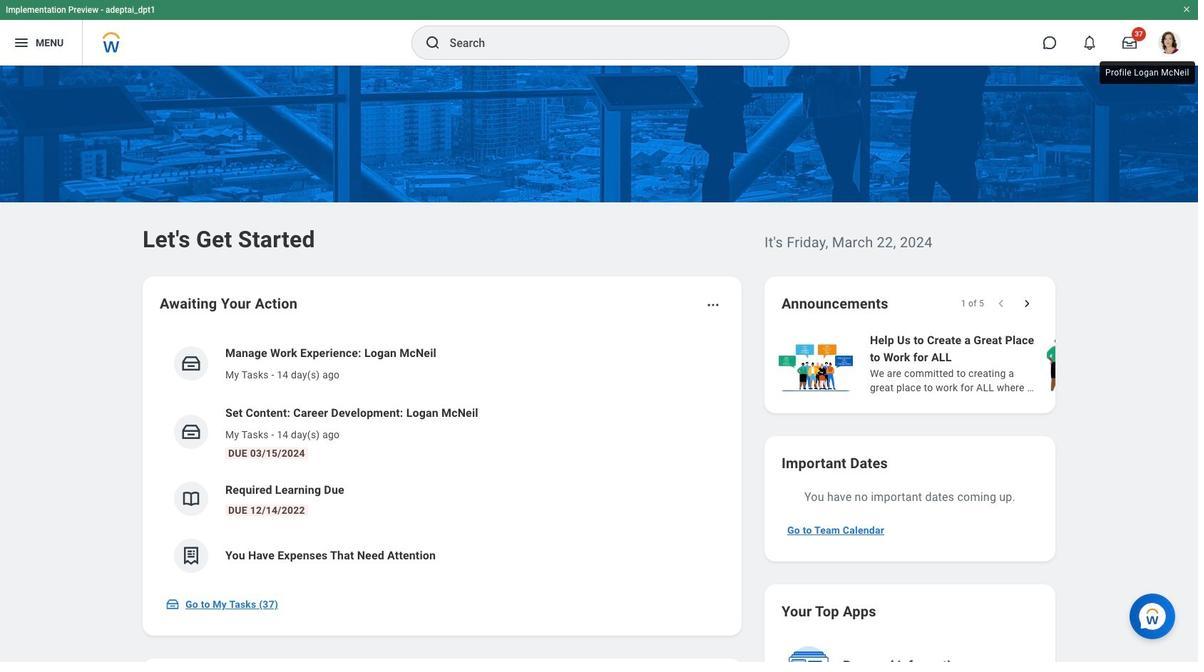 Task type: describe. For each thing, give the bounding box(es) containing it.
search image
[[424, 34, 441, 51]]

inbox large image
[[1123, 36, 1137, 50]]

book open image
[[180, 489, 202, 510]]

0 horizontal spatial list
[[160, 334, 725, 585]]

chevron left small image
[[994, 297, 1009, 311]]

dashboard expenses image
[[180, 546, 202, 567]]

profile logan mcneil image
[[1158, 31, 1181, 57]]

0 horizontal spatial inbox image
[[165, 598, 180, 612]]

justify image
[[13, 34, 30, 51]]

chevron right small image
[[1020, 297, 1034, 311]]



Task type: locate. For each thing, give the bounding box(es) containing it.
related actions image
[[706, 298, 720, 312]]

banner
[[0, 0, 1198, 66]]

inbox image
[[180, 353, 202, 374]]

1 horizontal spatial inbox image
[[180, 422, 202, 443]]

list
[[776, 331, 1198, 397], [160, 334, 725, 585]]

close environment banner image
[[1183, 5, 1191, 14]]

1 horizontal spatial list
[[776, 331, 1198, 397]]

0 vertical spatial inbox image
[[180, 422, 202, 443]]

main content
[[0, 66, 1198, 663]]

status
[[961, 298, 984, 310]]

tooltip
[[1097, 58, 1198, 87]]

inbox image
[[180, 422, 202, 443], [165, 598, 180, 612]]

1 vertical spatial inbox image
[[165, 598, 180, 612]]

Search Workday  search field
[[450, 27, 759, 58]]

notifications large image
[[1083, 36, 1097, 50]]



Task type: vqa. For each thing, say whether or not it's contained in the screenshot.
More
no



